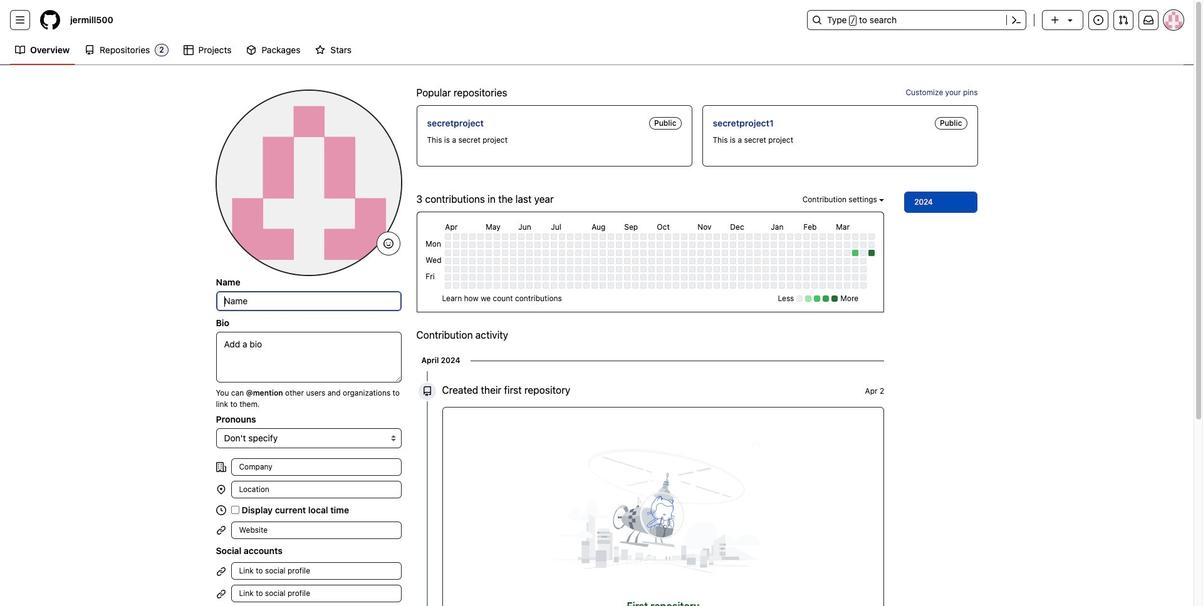 Task type: describe. For each thing, give the bounding box(es) containing it.
social account image for link to social profile text box
[[216, 589, 226, 599]]

git pull request image
[[1119, 15, 1129, 25]]

issue opened image
[[1094, 15, 1104, 25]]

change your avatar image
[[216, 90, 401, 276]]

Website field
[[231, 522, 401, 540]]

Location field
[[231, 481, 401, 499]]

package image
[[247, 45, 257, 55]]

location image
[[216, 485, 226, 495]]

homepage image
[[40, 10, 60, 30]]

notifications image
[[1144, 15, 1154, 25]]

command palette image
[[1011, 15, 1022, 25]]

0 vertical spatial repo image
[[85, 45, 95, 55]]

book image
[[15, 45, 25, 55]]

congratulations on your first repository! image
[[507, 418, 820, 606]]



Task type: locate. For each thing, give the bounding box(es) containing it.
social account image
[[216, 567, 226, 577], [216, 589, 226, 599]]

2 social account image from the top
[[216, 589, 226, 599]]

repo image
[[85, 45, 95, 55], [422, 387, 432, 397]]

0 vertical spatial social account image
[[216, 567, 226, 577]]

social account image for link to social profile text field in the bottom left of the page
[[216, 567, 226, 577]]

cell
[[445, 234, 451, 240], [453, 234, 460, 240], [461, 234, 468, 240], [470, 234, 476, 240], [478, 234, 484, 240], [486, 234, 492, 240], [494, 234, 500, 240], [502, 234, 508, 240], [510, 234, 517, 240], [518, 234, 525, 240], [527, 234, 533, 240], [535, 234, 541, 240], [543, 234, 549, 240], [551, 234, 557, 240], [559, 234, 565, 240], [567, 234, 574, 240], [576, 234, 582, 240], [584, 234, 590, 240], [592, 234, 598, 240], [600, 234, 606, 240], [608, 234, 614, 240], [616, 234, 623, 240], [624, 234, 631, 240], [633, 234, 639, 240], [641, 234, 647, 240], [649, 234, 655, 240], [657, 234, 663, 240], [665, 234, 671, 240], [673, 234, 680, 240], [681, 234, 688, 240], [690, 234, 696, 240], [698, 234, 704, 240], [706, 234, 712, 240], [714, 234, 720, 240], [722, 234, 728, 240], [730, 234, 737, 240], [738, 234, 745, 240], [747, 234, 753, 240], [755, 234, 761, 240], [763, 234, 769, 240], [771, 234, 777, 240], [779, 234, 785, 240], [787, 234, 794, 240], [795, 234, 802, 240], [804, 234, 810, 240], [812, 234, 818, 240], [820, 234, 826, 240], [828, 234, 834, 240], [836, 234, 842, 240], [844, 234, 851, 240], [853, 234, 859, 240], [861, 234, 867, 240], [869, 234, 875, 240], [445, 242, 451, 248], [453, 242, 460, 248], [461, 242, 468, 248], [470, 242, 476, 248], [478, 242, 484, 248], [486, 242, 492, 248], [494, 242, 500, 248], [502, 242, 508, 248], [510, 242, 517, 248], [518, 242, 525, 248], [527, 242, 533, 248], [535, 242, 541, 248], [543, 242, 549, 248], [551, 242, 557, 248], [559, 242, 565, 248], [567, 242, 574, 248], [576, 242, 582, 248], [584, 242, 590, 248], [592, 242, 598, 248], [600, 242, 606, 248], [608, 242, 614, 248], [616, 242, 623, 248], [624, 242, 631, 248], [633, 242, 639, 248], [641, 242, 647, 248], [649, 242, 655, 248], [657, 242, 663, 248], [665, 242, 671, 248], [673, 242, 680, 248], [681, 242, 688, 248], [690, 242, 696, 248], [698, 242, 704, 248], [706, 242, 712, 248], [714, 242, 720, 248], [722, 242, 728, 248], [730, 242, 737, 248], [738, 242, 745, 248], [747, 242, 753, 248], [755, 242, 761, 248], [763, 242, 769, 248], [771, 242, 777, 248], [779, 242, 785, 248], [787, 242, 794, 248], [795, 242, 802, 248], [804, 242, 810, 248], [812, 242, 818, 248], [820, 242, 826, 248], [828, 242, 834, 248], [836, 242, 842, 248], [844, 242, 851, 248], [853, 242, 859, 248], [861, 242, 867, 248], [869, 242, 875, 248], [445, 250, 451, 257], [453, 250, 460, 257], [461, 250, 468, 257], [470, 250, 476, 257], [478, 250, 484, 257], [486, 250, 492, 257], [494, 250, 500, 257], [502, 250, 508, 257], [510, 250, 517, 257], [518, 250, 525, 257], [527, 250, 533, 257], [535, 250, 541, 257], [543, 250, 549, 257], [551, 250, 557, 257], [559, 250, 565, 257], [567, 250, 574, 257], [576, 250, 582, 257], [584, 250, 590, 257], [592, 250, 598, 257], [600, 250, 606, 257], [608, 250, 614, 257], [616, 250, 623, 257], [624, 250, 631, 257], [633, 250, 639, 257], [641, 250, 647, 257], [649, 250, 655, 257], [657, 250, 663, 257], [665, 250, 671, 257], [673, 250, 680, 257], [681, 250, 688, 257], [690, 250, 696, 257], [698, 250, 704, 257], [706, 250, 712, 257], [714, 250, 720, 257], [722, 250, 728, 257], [730, 250, 737, 257], [738, 250, 745, 257], [747, 250, 753, 257], [755, 250, 761, 257], [763, 250, 769, 257], [771, 250, 777, 257], [779, 250, 785, 257], [787, 250, 794, 257], [795, 250, 802, 257], [804, 250, 810, 257], [812, 250, 818, 257], [820, 250, 826, 257], [828, 250, 834, 257], [836, 250, 842, 257], [844, 250, 851, 257], [853, 250, 859, 257], [861, 250, 867, 257], [869, 250, 875, 257], [445, 258, 451, 265], [453, 258, 460, 265], [461, 258, 468, 265], [470, 258, 476, 265], [478, 258, 484, 265], [486, 258, 492, 265], [494, 258, 500, 265], [502, 258, 508, 265], [510, 258, 517, 265], [518, 258, 525, 265], [527, 258, 533, 265], [535, 258, 541, 265], [543, 258, 549, 265], [551, 258, 557, 265], [559, 258, 565, 265], [567, 258, 574, 265], [576, 258, 582, 265], [584, 258, 590, 265], [592, 258, 598, 265], [600, 258, 606, 265], [608, 258, 614, 265], [616, 258, 623, 265], [624, 258, 631, 265], [633, 258, 639, 265], [641, 258, 647, 265], [649, 258, 655, 265], [657, 258, 663, 265], [665, 258, 671, 265], [673, 258, 680, 265], [681, 258, 688, 265], [690, 258, 696, 265], [698, 258, 704, 265], [706, 258, 712, 265], [714, 258, 720, 265], [722, 258, 728, 265], [730, 258, 737, 265], [738, 258, 745, 265], [747, 258, 753, 265], [755, 258, 761, 265], [763, 258, 769, 265], [771, 258, 777, 265], [779, 258, 785, 265], [787, 258, 794, 265], [795, 258, 802, 265], [804, 258, 810, 265], [812, 258, 818, 265], [820, 258, 826, 265], [828, 258, 834, 265], [836, 258, 842, 265], [844, 258, 851, 265], [853, 258, 859, 265], [861, 258, 867, 265], [445, 267, 451, 273], [453, 267, 460, 273], [461, 267, 468, 273], [470, 267, 476, 273], [478, 267, 484, 273], [486, 267, 492, 273], [494, 267, 500, 273], [502, 267, 508, 273], [510, 267, 517, 273], [518, 267, 525, 273], [527, 267, 533, 273], [535, 267, 541, 273], [543, 267, 549, 273], [551, 267, 557, 273], [559, 267, 565, 273], [567, 267, 574, 273], [576, 267, 582, 273], [584, 267, 590, 273], [592, 267, 598, 273], [600, 267, 606, 273], [608, 267, 614, 273], [616, 267, 623, 273], [624, 267, 631, 273], [633, 267, 639, 273], [641, 267, 647, 273], [649, 267, 655, 273], [657, 267, 663, 273], [665, 267, 671, 273], [673, 267, 680, 273], [681, 267, 688, 273], [690, 267, 696, 273], [698, 267, 704, 273], [706, 267, 712, 273], [714, 267, 720, 273], [722, 267, 728, 273], [730, 267, 737, 273], [738, 267, 745, 273], [747, 267, 753, 273], [755, 267, 761, 273], [763, 267, 769, 273], [771, 267, 777, 273], [779, 267, 785, 273], [787, 267, 794, 273], [795, 267, 802, 273], [804, 267, 810, 273], [812, 267, 818, 273], [820, 267, 826, 273], [828, 267, 834, 273], [836, 267, 842, 273], [844, 267, 851, 273], [853, 267, 859, 273], [861, 267, 867, 273], [445, 275, 451, 281], [453, 275, 460, 281], [461, 275, 468, 281], [470, 275, 476, 281], [478, 275, 484, 281], [486, 275, 492, 281], [494, 275, 500, 281], [502, 275, 508, 281], [510, 275, 517, 281], [518, 275, 525, 281], [527, 275, 533, 281], [535, 275, 541, 281], [543, 275, 549, 281], [551, 275, 557, 281], [559, 275, 565, 281], [567, 275, 574, 281], [576, 275, 582, 281], [584, 275, 590, 281], [592, 275, 598, 281], [600, 275, 606, 281], [608, 275, 614, 281], [616, 275, 623, 281], [624, 275, 631, 281], [633, 275, 639, 281], [641, 275, 647, 281], [649, 275, 655, 281], [657, 275, 663, 281], [665, 275, 671, 281], [673, 275, 680, 281], [681, 275, 688, 281], [690, 275, 696, 281], [698, 275, 704, 281], [706, 275, 712, 281], [714, 275, 720, 281], [722, 275, 728, 281], [730, 275, 737, 281], [738, 275, 745, 281], [747, 275, 753, 281], [755, 275, 761, 281], [763, 275, 769, 281], [771, 275, 777, 281], [779, 275, 785, 281], [787, 275, 794, 281], [795, 275, 802, 281], [804, 275, 810, 281], [812, 275, 818, 281], [820, 275, 826, 281], [828, 275, 834, 281], [836, 275, 842, 281], [844, 275, 851, 281], [853, 275, 859, 281], [861, 275, 867, 281], [445, 283, 451, 289], [453, 283, 460, 289], [461, 283, 468, 289], [470, 283, 476, 289], [478, 283, 484, 289], [486, 283, 492, 289], [494, 283, 500, 289], [502, 283, 508, 289], [510, 283, 517, 289], [518, 283, 525, 289], [527, 283, 533, 289], [535, 283, 541, 289], [543, 283, 549, 289], [551, 283, 557, 289], [559, 283, 565, 289], [567, 283, 574, 289], [576, 283, 582, 289], [584, 283, 590, 289], [592, 283, 598, 289], [600, 283, 606, 289], [608, 283, 614, 289], [616, 283, 623, 289], [624, 283, 631, 289], [633, 283, 639, 289], [641, 283, 647, 289], [649, 283, 655, 289], [657, 283, 663, 289], [665, 283, 671, 289], [673, 283, 680, 289], [681, 283, 688, 289], [690, 283, 696, 289], [698, 283, 704, 289], [706, 283, 712, 289], [714, 283, 720, 289], [722, 283, 728, 289], [730, 283, 737, 289], [738, 283, 745, 289], [747, 283, 753, 289], [755, 283, 761, 289], [763, 283, 769, 289], [771, 283, 777, 289], [779, 283, 785, 289], [787, 283, 794, 289], [795, 283, 802, 289], [804, 283, 810, 289], [812, 283, 818, 289], [820, 283, 826, 289], [828, 283, 834, 289], [836, 283, 842, 289], [844, 283, 851, 289], [853, 283, 859, 289], [861, 283, 867, 289]]

table image
[[183, 45, 193, 55]]

Company field
[[231, 459, 401, 476]]

plus image
[[1050, 15, 1060, 25]]

grid
[[424, 220, 877, 291]]

Add a bio text field
[[216, 332, 401, 383]]

smiley image
[[383, 239, 393, 249]]

Link to social profile text field
[[231, 585, 401, 603]]

1 vertical spatial repo image
[[422, 387, 432, 397]]

Name field
[[216, 291, 401, 311]]

star image
[[315, 45, 326, 55]]

1 social account image from the top
[[216, 567, 226, 577]]

1 horizontal spatial repo image
[[422, 387, 432, 397]]

link image
[[216, 526, 226, 536]]

clock image
[[216, 505, 226, 515]]

0 horizontal spatial repo image
[[85, 45, 95, 55]]

None checkbox
[[231, 506, 239, 515]]

organization image
[[216, 462, 226, 473]]

1 vertical spatial social account image
[[216, 589, 226, 599]]

Link to social profile text field
[[231, 563, 401, 580]]

triangle down image
[[1065, 15, 1075, 25]]



Task type: vqa. For each thing, say whether or not it's contained in the screenshot.
"month:" on the right bottom of page
no



